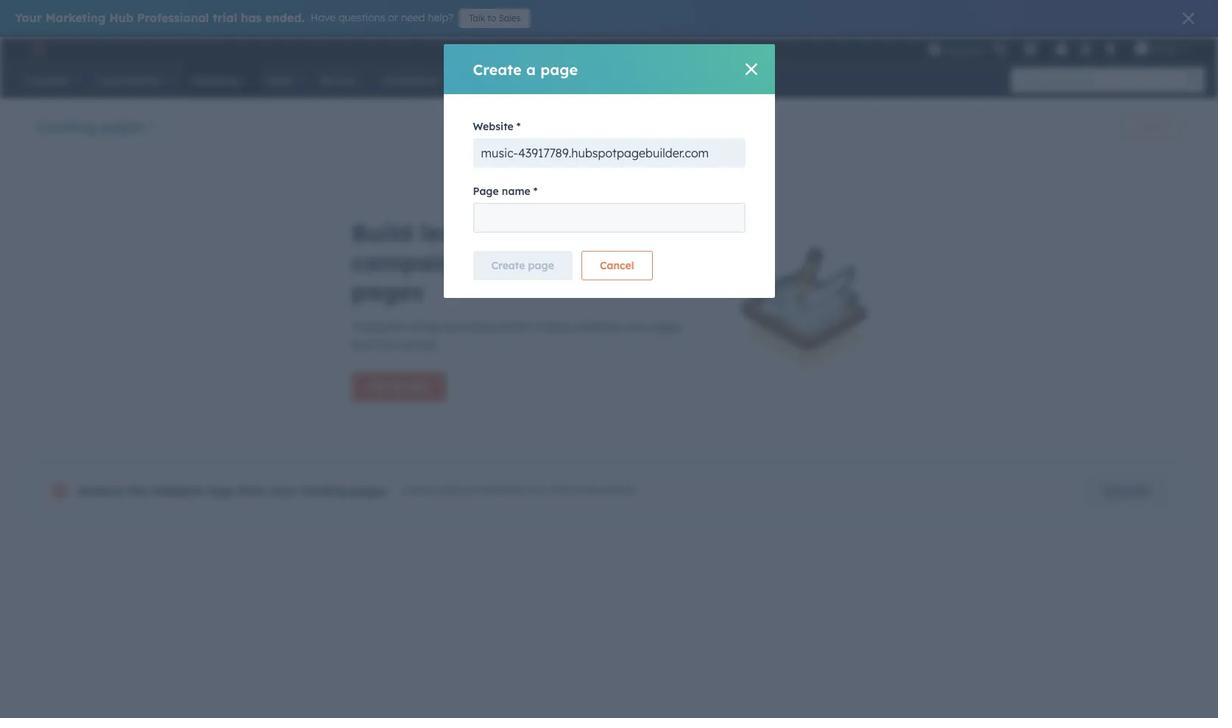 Task type: vqa. For each thing, say whether or not it's contained in the screenshot.
Eager button
no



Task type: locate. For each thing, give the bounding box(es) containing it.
page
[[541, 60, 578, 78], [528, 259, 555, 273]]

0 horizontal spatial *
[[517, 120, 521, 133]]

1 vertical spatial with
[[527, 484, 547, 497]]

0 vertical spatial landing
[[550, 247, 641, 277]]

cancel button
[[582, 251, 653, 281]]

0 vertical spatial create
[[473, 60, 522, 78]]

0 vertical spatial *
[[517, 120, 521, 133]]

help image
[[1055, 43, 1069, 57]]

create a page
[[473, 60, 578, 78]]

new
[[623, 320, 646, 334]]

settings link
[[1077, 41, 1096, 56]]

2 horizontal spatial pages
[[649, 320, 683, 334]]

talk
[[469, 13, 485, 24]]

settings image
[[1080, 43, 1093, 56]]

create down capturing
[[492, 259, 525, 273]]

music-43917789.hubspotpagebuilder.com
[[481, 146, 709, 161]]

calling icon image
[[993, 43, 1007, 56]]

page down capturing
[[528, 259, 555, 273]]

get started button
[[352, 373, 446, 402]]

2 vertical spatial pages
[[649, 320, 683, 334]]

upgrade image
[[929, 43, 942, 56]]

menu
[[927, 37, 1201, 60]]

create inside button
[[492, 259, 525, 273]]

* right website
[[517, 120, 521, 133]]

calling icon button
[[988, 39, 1013, 58]]

fast
[[352, 338, 373, 353]]

hubspot image
[[27, 40, 44, 57]]

1 horizontal spatial pages
[[352, 277, 424, 306]]

pages inside build lead-capturing campaigns with landing pages
[[352, 277, 424, 306]]

pages inside 'landing pages' popup button
[[100, 117, 145, 135]]

hubspot link
[[18, 40, 55, 57]]

page name *
[[473, 185, 538, 198]]

logo
[[207, 484, 234, 499]]

0 horizontal spatial pages
[[100, 117, 145, 135]]

landing right your
[[301, 484, 347, 499]]

0 vertical spatial pages
[[100, 117, 145, 135]]

Search HubSpot search field
[[1012, 68, 1192, 93]]

pages right new on the right top of page
[[649, 320, 683, 334]]

talk to sales
[[469, 13, 521, 24]]

upgrade
[[945, 44, 985, 56], [1105, 485, 1150, 498]]

1 vertical spatial pages
[[352, 277, 424, 306]]

website *
[[473, 120, 521, 133]]

create inside popup button
[[1134, 121, 1162, 132]]

your
[[15, 10, 42, 25]]

pages up the 'hubspot's'
[[352, 277, 424, 306]]

1 horizontal spatial landing
[[550, 247, 641, 277]]

* right the name
[[534, 185, 538, 198]]

greg robinson image
[[1136, 42, 1149, 55]]

sales
[[499, 13, 521, 24]]

create down "search hubspot" search field at the right of the page
[[1134, 121, 1162, 132]]

1 horizontal spatial upgrade
[[1105, 485, 1150, 498]]

0 vertical spatial with
[[491, 247, 543, 277]]

create left a
[[473, 60, 522, 78]]

create button
[[1122, 115, 1184, 138]]

landing
[[550, 247, 641, 277], [301, 484, 347, 499]]

1 vertical spatial *
[[534, 185, 538, 198]]

marketplaces button
[[1016, 37, 1046, 60]]

get started
[[370, 381, 428, 394]]

1 horizontal spatial *
[[534, 185, 538, 198]]

43917789.hubspotpagebuilder.com
[[518, 146, 709, 161]]

1 vertical spatial create
[[1134, 121, 1162, 132]]

2 vertical spatial create
[[492, 259, 525, 273]]

drop
[[469, 320, 495, 334]]

with up editor on the top of the page
[[491, 247, 543, 277]]

create a page dialog
[[444, 44, 775, 298]]

hubspot's
[[352, 320, 409, 334]]

*
[[517, 120, 521, 133], [534, 185, 538, 198]]

the
[[129, 484, 148, 499]]

create
[[473, 60, 522, 78], [1134, 121, 1162, 132], [492, 259, 525, 273]]

help button
[[1049, 37, 1074, 60]]

pages
[[100, 117, 145, 135], [352, 277, 424, 306], [649, 320, 683, 334]]

music-43917789.hubspotpagebuilder.com button
[[473, 138, 746, 168]]

ended.
[[265, 10, 305, 25]]

premium
[[438, 484, 481, 497]]

pages right landing
[[100, 117, 145, 135]]

capturing
[[483, 218, 600, 247]]

campaigns
[[352, 247, 484, 277]]

landing inside build lead-capturing campaigns with landing pages
[[550, 247, 641, 277]]

with left crm on the left of the page
[[527, 484, 547, 497]]

0 vertical spatial upgrade
[[945, 44, 985, 56]]

music-
[[481, 146, 518, 161]]

0 horizontal spatial upgrade
[[945, 44, 985, 56]]

0 horizontal spatial landing
[[301, 484, 347, 499]]

landing down page name * text box
[[550, 247, 641, 277]]

suite
[[575, 484, 600, 497]]

1 vertical spatial page
[[528, 259, 555, 273]]

music button
[[1127, 37, 1200, 60]]

with
[[491, 247, 543, 277], [527, 484, 547, 497]]

page right a
[[541, 60, 578, 78]]

to
[[488, 13, 497, 24]]

create page
[[492, 259, 555, 273]]



Task type: describe. For each thing, give the bounding box(es) containing it.
create page button
[[473, 251, 573, 281]]

started
[[391, 381, 428, 394]]

creating
[[574, 320, 620, 334]]

create for create a page
[[473, 60, 522, 78]]

and
[[377, 338, 398, 353]]

or
[[388, 11, 398, 24]]

unlock
[[402, 484, 435, 497]]

professional
[[137, 10, 209, 25]]

from
[[237, 484, 266, 499]]

lead-
[[421, 218, 483, 247]]

build lead-capturing campaigns with landing pages
[[352, 218, 641, 306]]

page inside button
[[528, 259, 555, 273]]

need
[[401, 11, 425, 24]]

create for create page
[[492, 259, 525, 273]]

hubspot's drag-and-drop editor makes creating new pages fast and simple.
[[352, 320, 683, 353]]

close image
[[1184, 13, 1195, 24]]

get
[[370, 381, 388, 394]]

notifications image
[[1105, 43, 1118, 57]]

menu containing music
[[927, 37, 1201, 60]]

unlock premium features with crm suite starter.
[[402, 484, 638, 497]]

questions
[[339, 11, 385, 24]]

makes
[[534, 320, 571, 334]]

notifications button
[[1099, 37, 1124, 60]]

your
[[270, 484, 298, 499]]

name
[[502, 185, 531, 198]]

remove the hubspot logo from your landing pages.
[[77, 484, 390, 499]]

your marketing hub professional trial has ended. have questions or need help?
[[15, 10, 454, 25]]

close image
[[746, 63, 757, 75]]

with inside build lead-capturing campaigns with landing pages
[[491, 247, 543, 277]]

landing pages banner
[[35, 110, 1184, 144]]

marketplaces image
[[1024, 43, 1038, 57]]

editor
[[498, 320, 531, 334]]

page
[[473, 185, 499, 198]]

0 vertical spatial page
[[541, 60, 578, 78]]

cancel
[[600, 259, 635, 273]]

remove
[[77, 484, 125, 499]]

drag-
[[412, 320, 443, 334]]

website
[[473, 120, 514, 133]]

1 vertical spatial upgrade
[[1105, 485, 1150, 498]]

pages inside hubspot's drag-and-drop editor makes creating new pages fast and simple.
[[649, 320, 683, 334]]

features
[[484, 484, 524, 497]]

1 vertical spatial landing
[[301, 484, 347, 499]]

create for create
[[1134, 121, 1162, 132]]

landing pages button
[[35, 115, 159, 137]]

talk to sales button
[[460, 9, 531, 28]]

help?
[[428, 11, 454, 24]]

search image
[[1188, 75, 1198, 85]]

hub
[[109, 10, 134, 25]]

landing
[[35, 117, 96, 135]]

hubspot
[[151, 484, 203, 499]]

build
[[352, 218, 413, 247]]

simple.
[[401, 338, 440, 353]]

have
[[311, 11, 336, 24]]

has
[[241, 10, 262, 25]]

music
[[1152, 43, 1178, 55]]

a
[[527, 60, 536, 78]]

pages.
[[351, 484, 390, 499]]

marketing
[[45, 10, 106, 25]]

landing pages
[[35, 117, 145, 135]]

Page name * text field
[[473, 203, 746, 233]]

crm
[[550, 484, 573, 497]]

search button
[[1181, 68, 1206, 93]]

and-
[[443, 320, 469, 334]]

upgrade link
[[1087, 477, 1168, 506]]

starter.
[[603, 484, 638, 497]]

trial
[[213, 10, 237, 25]]



